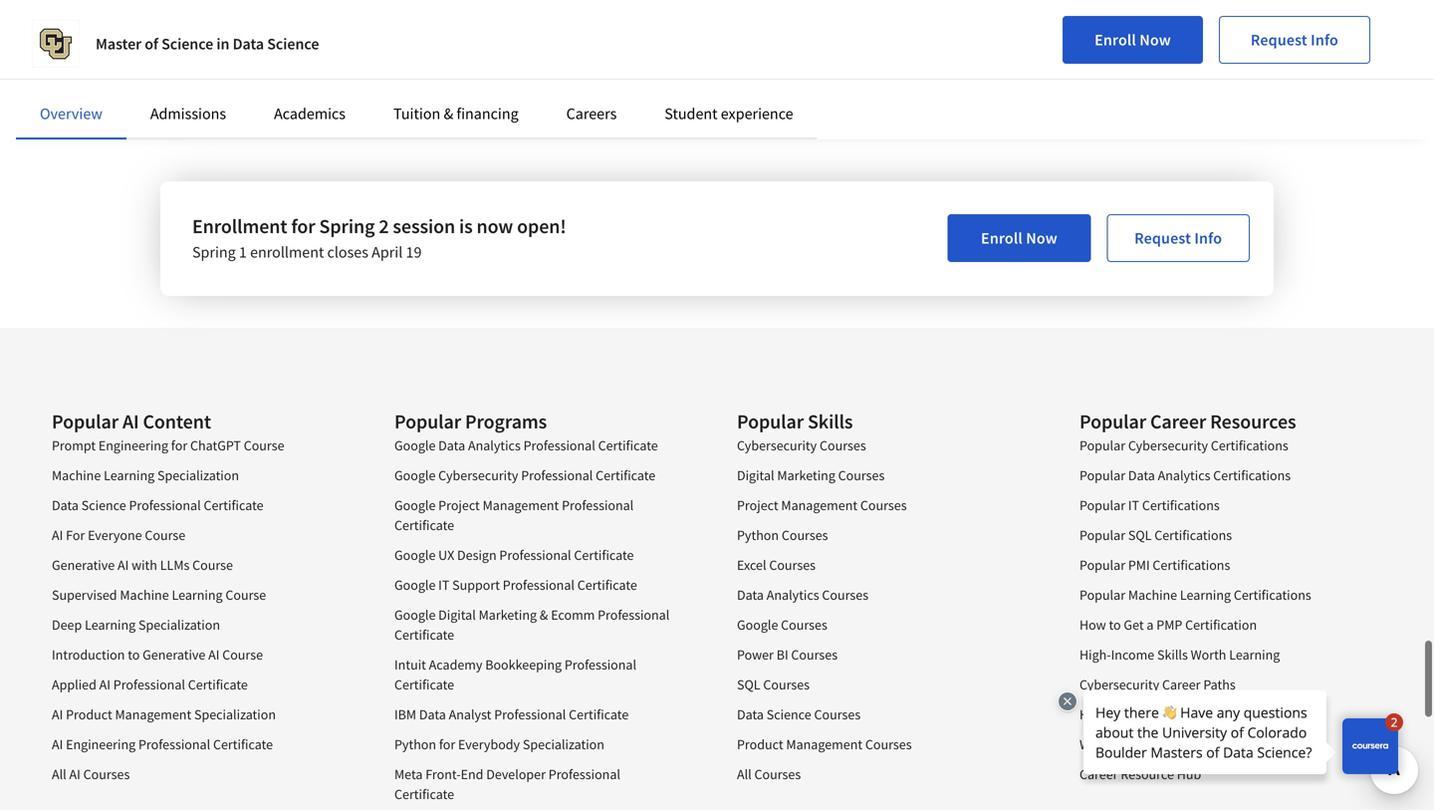 Task type: vqa. For each thing, say whether or not it's contained in the screenshot.
institution
no



Task type: describe. For each thing, give the bounding box(es) containing it.
cybersecurity career paths
[[1080, 676, 1236, 694]]

data science courses
[[737, 705, 861, 723]]

for for enrollment
[[291, 214, 316, 239]]

course for llms
[[192, 556, 233, 574]]

session
[[393, 214, 455, 239]]

ai for everyone course link
[[52, 526, 186, 544]]

now for master of science in data science
[[1140, 30, 1172, 50]]

1 horizontal spatial digital
[[737, 466, 775, 484]]

certifications for popular pmi certifications
[[1153, 556, 1231, 574]]

excel
[[737, 556, 767, 574]]

google project management professional certificate
[[395, 496, 634, 534]]

list for career
[[1080, 435, 1365, 794]]

python courses
[[737, 526, 829, 544]]

ai engineering professional certificate link
[[52, 735, 273, 753]]

info for spring 1 enrollment closes april 19
[[1195, 228, 1223, 248]]

ai product management specialization link
[[52, 705, 276, 723]]

of
[[145, 34, 158, 54]]

request info button for spring 1 enrollment closes april 19
[[1107, 214, 1251, 262]]

chatgpt
[[190, 436, 241, 454]]

popular cybersecurity certifications
[[1080, 436, 1289, 454]]

for
[[66, 526, 85, 544]]

popular for popular cybersecurity certifications
[[1080, 436, 1126, 454]]

professional up google cybersecurity professional certificate
[[524, 436, 596, 454]]

resources
[[1211, 409, 1297, 434]]

excel courses link
[[737, 556, 816, 574]]

certifications for popular cybersecurity certifications
[[1212, 436, 1289, 454]]

google for google it support professional certificate
[[395, 576, 436, 594]]

certificate inside google project management professional certificate
[[395, 516, 454, 534]]

student experience link
[[665, 104, 794, 124]]

overview link
[[40, 104, 102, 124]]

generative ai with llms course link
[[52, 556, 233, 574]]

1 vertical spatial product
[[737, 735, 784, 753]]

what does a data analyst do
[[1080, 735, 1246, 753]]

machine for popular career resources
[[1129, 586, 1178, 604]]

it for support
[[439, 576, 450, 594]]

deep
[[52, 616, 82, 634]]

what
[[1080, 735, 1110, 753]]

cybersecurity down popular career resources
[[1129, 436, 1209, 454]]

list for skills
[[737, 435, 1022, 794]]

enrollment
[[250, 242, 324, 262]]

ai engineering professional certificate
[[52, 735, 273, 753]]

request info button for master of science in data science
[[1220, 16, 1371, 64]]

all courses link
[[737, 765, 801, 783]]

meta front-end developer professional certificate link
[[395, 765, 621, 803]]

google project management professional certificate link
[[395, 496, 634, 534]]

a for get
[[1147, 616, 1154, 634]]

worth
[[1191, 646, 1227, 664]]

skills inside 'list'
[[1158, 646, 1189, 664]]

data right in
[[233, 34, 264, 54]]

supervised
[[52, 586, 117, 604]]

product management courses
[[737, 735, 912, 753]]

google for google data analytics professional certificate
[[395, 436, 436, 454]]

professional down introduction to generative ai course
[[113, 676, 185, 694]]

popular skills
[[737, 409, 853, 434]]

professional inside intuit academy bookkeeping professional certificate
[[565, 656, 637, 674]]

popular it certifications link
[[1080, 496, 1220, 514]]

google cybersecurity professional certificate
[[395, 466, 656, 484]]

digital inside google digital marketing & ecomm professional certificate
[[439, 606, 476, 624]]

all for popular skills
[[737, 765, 752, 783]]

data science professional certificate
[[52, 496, 264, 514]]

google it support professional certificate link
[[395, 576, 638, 594]]

prompt engineering for chatgpt course link
[[52, 436, 285, 454]]

april
[[372, 242, 403, 262]]

data analytics courses
[[737, 586, 869, 604]]

1 horizontal spatial sql
[[1129, 526, 1152, 544]]

course for chatgpt
[[244, 436, 285, 454]]

is
[[459, 214, 473, 239]]

professional down google ux design professional certificate at the bottom of page
[[503, 576, 575, 594]]

google it support professional certificate
[[395, 576, 638, 594]]

prompt engineering for chatgpt course
[[52, 436, 285, 454]]

0 horizontal spatial machine
[[52, 466, 101, 484]]

analyst up everybody
[[449, 705, 492, 723]]

google for google ux design professional certificate
[[395, 546, 436, 564]]

deep learning specialization
[[52, 616, 220, 634]]

2 vertical spatial a
[[1145, 735, 1152, 753]]

data up the for
[[52, 496, 79, 514]]

data down how to become a data analyst link
[[1155, 735, 1181, 753]]

science right in
[[267, 34, 319, 54]]

footer containing popular ai content
[[0, 328, 1435, 810]]

enrollment
[[192, 214, 287, 239]]

what does a data analyst do link
[[1080, 735, 1246, 753]]

data down sql courses link
[[737, 705, 764, 723]]

excel courses
[[737, 556, 816, 574]]

0 horizontal spatial product
[[66, 705, 112, 723]]

google for google project management professional certificate
[[395, 496, 436, 514]]

analytics for certifications
[[1158, 466, 1211, 484]]

1
[[239, 242, 247, 262]]

how to get a pmp certification
[[1080, 616, 1258, 634]]

science left in
[[161, 34, 213, 54]]

certifications for popular it certifications
[[1143, 496, 1220, 514]]

python for python courses
[[737, 526, 779, 544]]

specialization down supervised machine learning course 'link'
[[138, 616, 220, 634]]

professional down machine learning specialization on the left bottom
[[129, 496, 201, 514]]

0 vertical spatial spring
[[319, 214, 375, 239]]

engineering for prompt
[[99, 436, 168, 454]]

design
[[457, 546, 497, 564]]

popular for popular data analytics certifications
[[1080, 466, 1126, 484]]

developer
[[486, 765, 546, 783]]

how for how to get a pmp certification
[[1080, 616, 1107, 634]]

how to get a pmp certification link
[[1080, 616, 1258, 634]]

learning up introduction
[[85, 616, 136, 634]]

popular for popular skills
[[737, 409, 804, 434]]

all courses
[[737, 765, 801, 783]]

career resource hub
[[1080, 765, 1202, 783]]

popular for popular programs
[[395, 409, 461, 434]]

content
[[143, 409, 211, 434]]

popular for popular career resources
[[1080, 409, 1147, 434]]

google digital marketing & ecomm professional certificate link
[[395, 606, 670, 644]]

professional down intuit academy bookkeeping professional certificate link
[[494, 705, 566, 723]]

enrollment for spring 2 session is now open! spring 1 enrollment closes april 19
[[192, 214, 567, 262]]

enroll for master of science in data science
[[1095, 30, 1137, 50]]

enroll for spring 1 enrollment closes april 19
[[982, 228, 1023, 248]]

to for become
[[1110, 705, 1122, 723]]

learning down "certification"
[[1230, 646, 1281, 664]]

google for google cybersecurity professional certificate
[[395, 466, 436, 484]]

it for certifications
[[1129, 496, 1140, 514]]

popular pmi certifications
[[1080, 556, 1231, 574]]

supervised machine learning course link
[[52, 586, 266, 604]]

academics
[[274, 104, 346, 124]]

income
[[1112, 646, 1155, 664]]

2 vertical spatial analytics
[[767, 586, 820, 604]]

0 horizontal spatial generative
[[52, 556, 115, 574]]

popular pmi certifications link
[[1080, 556, 1231, 574]]

engineering for ai
[[66, 735, 136, 753]]

tuition & financing link
[[394, 104, 519, 124]]

financing
[[457, 104, 519, 124]]

0 horizontal spatial spring
[[192, 242, 236, 262]]

do
[[1230, 735, 1246, 753]]

analyst up do
[[1214, 705, 1257, 723]]

popular ai content
[[52, 409, 211, 434]]

management down digital marketing courses
[[782, 496, 858, 514]]

now for spring 1 enrollment closes april 19
[[1027, 228, 1058, 248]]

machine learning specialization link
[[52, 466, 239, 484]]

cybersecurity up google project management professional certificate
[[439, 466, 519, 484]]

enroll now for spring 1 enrollment closes april 19
[[982, 228, 1058, 248]]

popular it certifications
[[1080, 496, 1220, 514]]

tuition & financing
[[394, 104, 519, 124]]

professional inside google project management professional certificate
[[562, 496, 634, 514]]

to for generative
[[128, 646, 140, 664]]

0 horizontal spatial sql
[[737, 676, 761, 694]]

info for master of science in data science
[[1311, 30, 1339, 50]]

does
[[1113, 735, 1142, 753]]

0 horizontal spatial skills
[[808, 409, 853, 434]]

learning up "certification"
[[1181, 586, 1232, 604]]

python for everybody specialization
[[395, 735, 605, 753]]

data down excel
[[737, 586, 764, 604]]

google cybersecurity professional certificate link
[[395, 466, 656, 484]]

request info for spring 1 enrollment closes april 19
[[1135, 228, 1223, 248]]

project management courses link
[[737, 496, 907, 514]]

google courses link
[[737, 616, 828, 634]]

professional inside google digital marketing & ecomm professional certificate
[[598, 606, 670, 624]]

management down data science courses
[[787, 735, 863, 753]]

pmp
[[1157, 616, 1183, 634]]

end
[[461, 765, 484, 783]]



Task type: locate. For each thing, give the bounding box(es) containing it.
a right does on the bottom of the page
[[1145, 735, 1152, 753]]

1 vertical spatial sql
[[737, 676, 761, 694]]

bi
[[777, 646, 789, 664]]

sql courses
[[737, 676, 810, 694]]

learning
[[104, 466, 155, 484], [172, 586, 223, 604], [1181, 586, 1232, 604], [85, 616, 136, 634], [1230, 646, 1281, 664]]

career down high-income skills worth learning
[[1163, 676, 1201, 694]]

1 vertical spatial enroll now
[[982, 228, 1058, 248]]

academy
[[429, 656, 483, 674]]

0 horizontal spatial now
[[1027, 228, 1058, 248]]

google ux design professional certificate
[[395, 546, 634, 564]]

careers
[[567, 104, 617, 124]]

intuit
[[395, 656, 426, 674]]

python for python for everybody specialization
[[395, 735, 436, 753]]

enroll now button for master of science in data science
[[1063, 16, 1204, 64]]

1 vertical spatial info
[[1195, 228, 1223, 248]]

machine down the prompt
[[52, 466, 101, 484]]

to for get
[[1110, 616, 1122, 634]]

cybersecurity down 'income'
[[1080, 676, 1160, 694]]

request info for master of science in data science
[[1251, 30, 1339, 50]]

science up everyone
[[81, 496, 126, 514]]

1 horizontal spatial machine
[[120, 586, 169, 604]]

& inside google digital marketing & ecomm professional certificate
[[540, 606, 548, 624]]

0 vertical spatial request
[[1251, 30, 1308, 50]]

1 vertical spatial python
[[395, 735, 436, 753]]

2 all from the left
[[737, 765, 752, 783]]

certifications for popular sql certifications
[[1155, 526, 1233, 544]]

2 vertical spatial career
[[1080, 765, 1118, 783]]

career for popular
[[1151, 409, 1207, 434]]

1 horizontal spatial request
[[1251, 30, 1308, 50]]

2 how from the top
[[1080, 705, 1107, 723]]

google data analytics professional certificate link
[[395, 436, 658, 454]]

1 horizontal spatial generative
[[143, 646, 206, 664]]

certifications
[[1212, 436, 1289, 454], [1214, 466, 1292, 484], [1143, 496, 1220, 514], [1155, 526, 1233, 544], [1153, 556, 1231, 574], [1234, 586, 1312, 604]]

0 horizontal spatial digital
[[439, 606, 476, 624]]

1 vertical spatial now
[[1027, 228, 1058, 248]]

sql up the pmi
[[1129, 526, 1152, 544]]

digital marketing courses
[[737, 466, 885, 484]]

introduction to generative ai course link
[[52, 646, 263, 664]]

for up front-
[[439, 735, 456, 753]]

1 vertical spatial to
[[128, 646, 140, 664]]

0 vertical spatial enroll now button
[[1063, 16, 1204, 64]]

enroll now button for spring 1 enrollment closes april 19
[[948, 214, 1091, 262]]

request info button
[[1220, 16, 1371, 64], [1107, 214, 1251, 262]]

1 vertical spatial spring
[[192, 242, 236, 262]]

project inside google project management professional certificate
[[439, 496, 480, 514]]

professional down google data analytics professional certificate
[[521, 466, 593, 484]]

0 horizontal spatial enroll
[[982, 228, 1023, 248]]

intuit academy bookkeeping professional certificate
[[395, 656, 637, 694]]

0 vertical spatial how
[[1080, 616, 1107, 634]]

for inside enrollment for spring 2 session is now open! spring 1 enrollment closes april 19
[[291, 214, 316, 239]]

learning up data science professional certificate 'link'
[[104, 466, 155, 484]]

generative up applied ai professional certificate 'link'
[[143, 646, 206, 664]]

ux
[[439, 546, 455, 564]]

overview
[[40, 104, 102, 124]]

meta front-end developer professional certificate
[[395, 765, 621, 803]]

for down content on the left
[[171, 436, 188, 454]]

professional down google cybersecurity professional certificate link
[[562, 496, 634, 514]]

project up python courses
[[737, 496, 779, 514]]

power bi courses
[[737, 646, 838, 664]]

1 how from the top
[[1080, 616, 1107, 634]]

request info
[[1251, 30, 1339, 50], [1135, 228, 1223, 248]]

become
[[1124, 705, 1172, 723]]

0 vertical spatial request info
[[1251, 30, 1339, 50]]

a right become
[[1174, 705, 1181, 723]]

popular for popular ai content
[[52, 409, 119, 434]]

project management courses
[[737, 496, 907, 514]]

1 horizontal spatial enroll now
[[1095, 30, 1172, 50]]

0 vertical spatial product
[[66, 705, 112, 723]]

analytics
[[468, 436, 521, 454], [1158, 466, 1211, 484], [767, 586, 820, 604]]

product up 'all courses'
[[737, 735, 784, 753]]

1 vertical spatial career
[[1163, 676, 1201, 694]]

all
[[52, 765, 67, 783], [737, 765, 752, 783]]

1 vertical spatial marketing
[[479, 606, 537, 624]]

professional inside meta front-end developer professional certificate
[[549, 765, 621, 783]]

how to become a data analyst link
[[1080, 705, 1257, 723]]

4 list from the left
[[1080, 435, 1365, 794]]

python courses link
[[737, 526, 829, 544]]

for for python
[[439, 735, 456, 753]]

enroll now button
[[1063, 16, 1204, 64], [948, 214, 1091, 262]]

0 vertical spatial a
[[1147, 616, 1154, 634]]

1 vertical spatial engineering
[[66, 735, 136, 753]]

1 horizontal spatial project
[[737, 496, 779, 514]]

with
[[132, 556, 157, 574]]

popular for popular pmi certifications
[[1080, 556, 1126, 574]]

digital down support
[[439, 606, 476, 624]]

ibm data analyst professional certificate link
[[395, 705, 629, 723]]

professional right ecomm
[[598, 606, 670, 624]]

course for ai
[[222, 646, 263, 664]]

popular for popular sql certifications
[[1080, 526, 1126, 544]]

0 vertical spatial it
[[1129, 496, 1140, 514]]

footer
[[0, 328, 1435, 810]]

0 horizontal spatial analytics
[[468, 436, 521, 454]]

specialization
[[157, 466, 239, 484], [138, 616, 220, 634], [194, 705, 276, 723], [523, 735, 605, 753]]

career
[[1151, 409, 1207, 434], [1163, 676, 1201, 694], [1080, 765, 1118, 783]]

1 horizontal spatial it
[[1129, 496, 1140, 514]]

applied
[[52, 676, 97, 694]]

cybersecurity courses
[[737, 436, 867, 454]]

sql down power
[[737, 676, 761, 694]]

cybersecurity down popular skills
[[737, 436, 817, 454]]

it up popular sql certifications link
[[1129, 496, 1140, 514]]

a for become
[[1174, 705, 1181, 723]]

certificate inside intuit academy bookkeeping professional certificate
[[395, 676, 454, 694]]

list containing popular cybersecurity certifications
[[1080, 435, 1365, 794]]

2 list from the left
[[395, 435, 680, 810]]

machine for popular ai content
[[120, 586, 169, 604]]

0 horizontal spatial info
[[1195, 228, 1223, 248]]

popular machine learning certifications
[[1080, 586, 1312, 604]]

0 vertical spatial engineering
[[99, 436, 168, 454]]

google ux design professional certificate link
[[395, 546, 634, 564]]

0 horizontal spatial marketing
[[479, 606, 537, 624]]

how to become a data analyst
[[1080, 705, 1257, 723]]

0 horizontal spatial request
[[1135, 228, 1192, 248]]

1 horizontal spatial enroll
[[1095, 30, 1137, 50]]

1 horizontal spatial &
[[540, 606, 548, 624]]

career for cybersecurity
[[1163, 676, 1201, 694]]

1 vertical spatial digital
[[439, 606, 476, 624]]

it down ux
[[439, 576, 450, 594]]

0 vertical spatial for
[[291, 214, 316, 239]]

all down data science courses
[[737, 765, 752, 783]]

to up does on the bottom of the page
[[1110, 705, 1122, 723]]

0 vertical spatial generative
[[52, 556, 115, 574]]

&
[[444, 104, 454, 124], [540, 606, 548, 624]]

1 vertical spatial a
[[1174, 705, 1181, 723]]

specialization up developer
[[523, 735, 605, 753]]

high-
[[1080, 646, 1112, 664]]

0 horizontal spatial python
[[395, 735, 436, 753]]

science down sql courses
[[767, 705, 812, 723]]

python up excel
[[737, 526, 779, 544]]

1 horizontal spatial for
[[291, 214, 316, 239]]

0 vertical spatial enroll now
[[1095, 30, 1172, 50]]

llms
[[160, 556, 190, 574]]

product down applied
[[66, 705, 112, 723]]

management inside google project management professional certificate
[[483, 496, 559, 514]]

popular for popular machine learning certifications
[[1080, 586, 1126, 604]]

career resource hub link
[[1080, 765, 1202, 783]]

0 vertical spatial analytics
[[468, 436, 521, 454]]

0 vertical spatial now
[[1140, 30, 1172, 50]]

1 vertical spatial for
[[171, 436, 188, 454]]

0 horizontal spatial enroll now
[[982, 228, 1058, 248]]

1 vertical spatial skills
[[1158, 646, 1189, 664]]

management down applied ai professional certificate 'link'
[[115, 705, 191, 723]]

pmi
[[1129, 556, 1151, 574]]

1 vertical spatial request
[[1135, 228, 1192, 248]]

0 horizontal spatial project
[[439, 496, 480, 514]]

analytics up google courses
[[767, 586, 820, 604]]

project up ux
[[439, 496, 480, 514]]

data down paths
[[1184, 705, 1211, 723]]

1 vertical spatial enroll
[[982, 228, 1023, 248]]

a right get on the right of the page
[[1147, 616, 1154, 634]]

1 horizontal spatial now
[[1140, 30, 1172, 50]]

all for popular ai content
[[52, 765, 67, 783]]

1 horizontal spatial all
[[737, 765, 752, 783]]

skills
[[808, 409, 853, 434], [1158, 646, 1189, 664]]

paths
[[1204, 676, 1236, 694]]

google for google courses
[[737, 616, 779, 634]]

analytics down programs
[[468, 436, 521, 454]]

master
[[96, 34, 142, 54]]

analytics down popular cybersecurity certifications link
[[1158, 466, 1211, 484]]

& right tuition
[[444, 104, 454, 124]]

analytics for professional
[[468, 436, 521, 454]]

list containing cybersecurity courses
[[737, 435, 1022, 794]]

professional up google it support professional certificate
[[500, 546, 572, 564]]

request for spring 1 enrollment closes april 19
[[1135, 228, 1192, 248]]

list for programs
[[395, 435, 680, 810]]

courses
[[820, 436, 867, 454], [839, 466, 885, 484], [861, 496, 907, 514], [782, 526, 829, 544], [770, 556, 816, 574], [822, 586, 869, 604], [781, 616, 828, 634], [792, 646, 838, 664], [764, 676, 810, 694], [815, 705, 861, 723], [866, 735, 912, 753], [83, 765, 130, 783], [755, 765, 801, 783]]

data down popular programs
[[439, 436, 465, 454]]

google for google digital marketing & ecomm professional certificate
[[395, 606, 436, 624]]

enroll now
[[1095, 30, 1172, 50], [982, 228, 1058, 248]]

career up popular cybersecurity certifications link
[[1151, 409, 1207, 434]]

0 vertical spatial to
[[1110, 616, 1122, 634]]

2 horizontal spatial machine
[[1129, 586, 1178, 604]]

university of colorado boulder logo image
[[32, 20, 80, 68]]

machine down "popular pmi certifications"
[[1129, 586, 1178, 604]]

ai
[[123, 409, 139, 434], [52, 526, 63, 544], [118, 556, 129, 574], [208, 646, 220, 664], [99, 676, 111, 694], [52, 705, 63, 723], [52, 735, 63, 753], [69, 765, 81, 783]]

project
[[439, 496, 480, 514], [737, 496, 779, 514]]

0 vertical spatial sql
[[1129, 526, 1152, 544]]

support
[[453, 576, 500, 594]]

marketing inside google digital marketing & ecomm professional certificate
[[479, 606, 537, 624]]

1 vertical spatial how
[[1080, 705, 1107, 723]]

professional down ai product management specialization 'link'
[[138, 735, 210, 753]]

2 vertical spatial to
[[1110, 705, 1122, 723]]

google inside google digital marketing & ecomm professional certificate
[[395, 606, 436, 624]]

0 vertical spatial python
[[737, 526, 779, 544]]

high-income skills worth learning
[[1080, 646, 1281, 664]]

everyone
[[88, 526, 142, 544]]

specialization up ai engineering professional certificate
[[194, 705, 276, 723]]

1 vertical spatial analytics
[[1158, 466, 1211, 484]]

0 vertical spatial info
[[1311, 30, 1339, 50]]

analyst left do
[[1184, 735, 1227, 753]]

professional right developer
[[549, 765, 621, 783]]

google courses
[[737, 616, 828, 634]]

popular data analytics certifications
[[1080, 466, 1292, 484]]

all ai courses link
[[52, 765, 130, 783]]

generative up supervised
[[52, 556, 115, 574]]

python for everybody specialization link
[[395, 735, 605, 753]]

for up enrollment
[[291, 214, 316, 239]]

1 horizontal spatial python
[[737, 526, 779, 544]]

open!
[[517, 214, 567, 239]]

now
[[477, 214, 513, 239]]

enroll
[[1095, 30, 1137, 50], [982, 228, 1023, 248]]

cybersecurity
[[737, 436, 817, 454], [1129, 436, 1209, 454], [439, 466, 519, 484], [1080, 676, 1160, 694]]

1 horizontal spatial product
[[737, 735, 784, 753]]

student
[[665, 104, 718, 124]]

0 horizontal spatial request info
[[1135, 228, 1223, 248]]

1 all from the left
[[52, 765, 67, 783]]

list
[[52, 435, 337, 794], [395, 435, 680, 810], [737, 435, 1022, 794], [1080, 435, 1365, 794]]

to left get on the right of the page
[[1110, 616, 1122, 634]]

marketing
[[778, 466, 836, 484], [479, 606, 537, 624]]

0 vertical spatial &
[[444, 104, 454, 124]]

digital down cybersecurity courses link
[[737, 466, 775, 484]]

list containing google data analytics professional certificate
[[395, 435, 680, 810]]

skills down "pmp"
[[1158, 646, 1189, 664]]

1 project from the left
[[439, 496, 480, 514]]

closes
[[327, 242, 369, 262]]

spring up the closes
[[319, 214, 375, 239]]

professional down ecomm
[[565, 656, 637, 674]]

1 horizontal spatial info
[[1311, 30, 1339, 50]]

popular machine learning certifications link
[[1080, 586, 1312, 604]]

marketing down google it support professional certificate link
[[479, 606, 537, 624]]

0 horizontal spatial all
[[52, 765, 67, 783]]

ai for everyone course
[[52, 526, 186, 544]]

list containing prompt engineering for chatgpt course
[[52, 435, 337, 794]]

0 vertical spatial enroll
[[1095, 30, 1137, 50]]

spring left 1
[[192, 242, 236, 262]]

1 vertical spatial enroll now button
[[948, 214, 1091, 262]]

0 horizontal spatial it
[[439, 576, 450, 594]]

ai product management specialization
[[52, 705, 276, 723]]

applied ai professional certificate link
[[52, 676, 248, 694]]

0 vertical spatial skills
[[808, 409, 853, 434]]

2 project from the left
[[737, 496, 779, 514]]

2 horizontal spatial for
[[439, 735, 456, 753]]

1 vertical spatial request info button
[[1107, 214, 1251, 262]]

ecomm
[[551, 606, 595, 624]]

engineering down popular ai content
[[99, 436, 168, 454]]

get
[[1124, 616, 1145, 634]]

how up what
[[1080, 705, 1107, 723]]

google digital marketing & ecomm professional certificate
[[395, 606, 670, 644]]

specialization down the chatgpt
[[157, 466, 239, 484]]

python up meta
[[395, 735, 436, 753]]

0 horizontal spatial for
[[171, 436, 188, 454]]

list for ai
[[52, 435, 337, 794]]

1 horizontal spatial analytics
[[767, 586, 820, 604]]

data up popular it certifications link on the bottom right of page
[[1129, 466, 1156, 484]]

1 horizontal spatial skills
[[1158, 646, 1189, 664]]

1 vertical spatial generative
[[143, 646, 206, 664]]

1 horizontal spatial request info
[[1251, 30, 1339, 50]]

careers link
[[567, 104, 617, 124]]

certificate inside google digital marketing & ecomm professional certificate
[[395, 626, 454, 644]]

1 list from the left
[[52, 435, 337, 794]]

how for how to become a data analyst
[[1080, 705, 1107, 723]]

0 vertical spatial digital
[[737, 466, 775, 484]]

management down google cybersecurity professional certificate link
[[483, 496, 559, 514]]

request for master of science in data science
[[1251, 30, 1308, 50]]

data analytics courses link
[[737, 586, 869, 604]]

engineering up all ai courses link
[[66, 735, 136, 753]]

1 vertical spatial request info
[[1135, 228, 1223, 248]]

enroll now for master of science in data science
[[1095, 30, 1172, 50]]

1 horizontal spatial spring
[[319, 214, 375, 239]]

0 horizontal spatial &
[[444, 104, 454, 124]]

google
[[395, 436, 436, 454], [395, 466, 436, 484], [395, 496, 436, 514], [395, 546, 436, 564], [395, 576, 436, 594], [395, 606, 436, 624], [737, 616, 779, 634]]

learning down llms
[[172, 586, 223, 604]]

to down deep learning specialization link
[[128, 646, 140, 664]]

generative ai with llms course
[[52, 556, 233, 574]]

1 vertical spatial &
[[540, 606, 548, 624]]

0 vertical spatial request info button
[[1220, 16, 1371, 64]]

skills up cybersecurity courses link
[[808, 409, 853, 434]]

2 horizontal spatial analytics
[[1158, 466, 1211, 484]]

0 vertical spatial marketing
[[778, 466, 836, 484]]

1 vertical spatial it
[[439, 576, 450, 594]]

data science professional certificate link
[[52, 496, 264, 514]]

for
[[291, 214, 316, 239], [171, 436, 188, 454], [439, 735, 456, 753]]

power
[[737, 646, 774, 664]]

marketing down cybersecurity courses link
[[778, 466, 836, 484]]

data science courses link
[[737, 705, 861, 723]]

career down what
[[1080, 765, 1118, 783]]

popular sql certifications
[[1080, 526, 1233, 544]]

machine down with
[[120, 586, 169, 604]]

popular for popular it certifications
[[1080, 496, 1126, 514]]

data right ibm
[[419, 705, 446, 723]]

certificate inside meta front-end developer professional certificate
[[395, 785, 454, 803]]

how
[[1080, 616, 1107, 634], [1080, 705, 1107, 723]]

0 vertical spatial career
[[1151, 409, 1207, 434]]

introduction to generative ai course
[[52, 646, 263, 664]]

how up the high-
[[1080, 616, 1107, 634]]

3 list from the left
[[737, 435, 1022, 794]]

all down applied
[[52, 765, 67, 783]]

& left ecomm
[[540, 606, 548, 624]]

1 horizontal spatial marketing
[[778, 466, 836, 484]]

google inside google project management professional certificate
[[395, 496, 436, 514]]

2 vertical spatial for
[[439, 735, 456, 753]]



